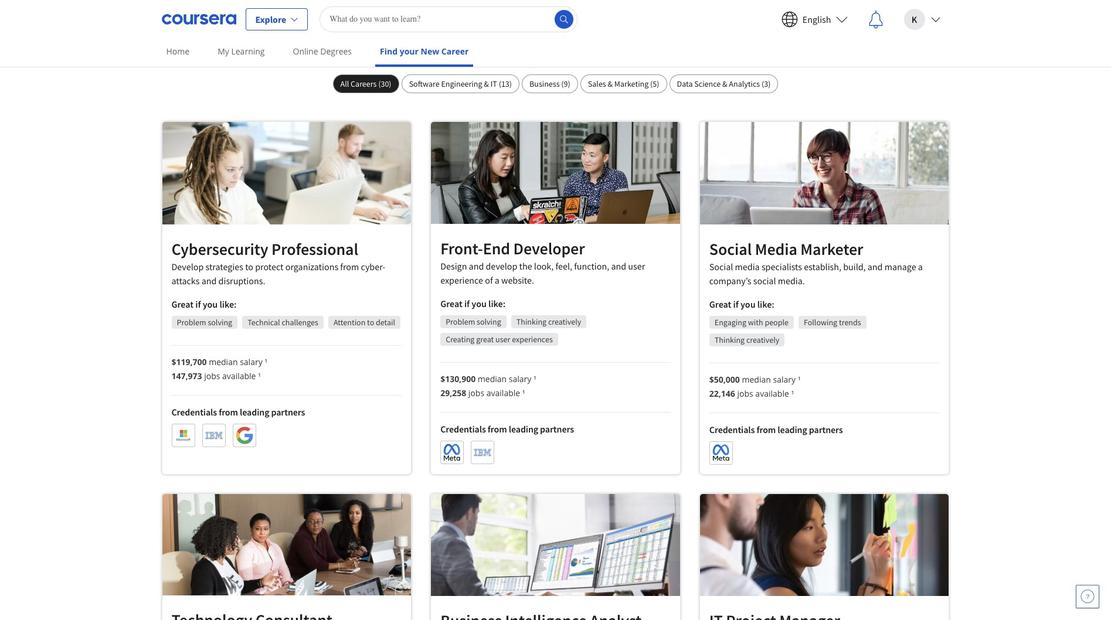 Task type: locate. For each thing, give the bounding box(es) containing it.
(5)
[[651, 79, 660, 89]]

1 horizontal spatial creatively
[[747, 335, 780, 345]]

solving left technical
[[208, 317, 232, 328]]

engineering
[[442, 79, 483, 89]]

if for cybersecurity
[[196, 299, 201, 310]]

0 horizontal spatial credentials
[[172, 407, 217, 418]]

solving
[[477, 317, 502, 327], [208, 317, 232, 328]]

0 horizontal spatial available
[[222, 371, 256, 382]]

2 social from the top
[[710, 261, 734, 273]]

0 horizontal spatial credentials from leading partners
[[172, 407, 305, 418]]

0 horizontal spatial leading
[[240, 407, 270, 418]]

0 horizontal spatial if
[[196, 299, 201, 310]]

great for cybersecurity professional
[[172, 299, 194, 310]]

available right 147,973
[[222, 371, 256, 382]]

1 horizontal spatial partners
[[540, 424, 574, 435]]

1 horizontal spatial problem
[[446, 317, 475, 327]]

design
[[441, 260, 467, 272]]

challenges
[[282, 317, 319, 328]]

social media marketer social media specialists establish, build, and manage a company's social media.
[[710, 239, 924, 287]]

0 horizontal spatial user
[[496, 334, 511, 345]]

2 horizontal spatial leading
[[778, 424, 808, 436]]

great down experience
[[441, 298, 463, 310]]

available for developer
[[487, 388, 521, 399]]

great
[[441, 298, 463, 310], [710, 298, 732, 310], [172, 299, 194, 310]]

partners for media
[[810, 424, 844, 436]]

k
[[912, 13, 918, 25]]

great up engaging
[[710, 298, 732, 310]]

1 horizontal spatial available
[[487, 388, 521, 399]]

credentials down 147,973
[[172, 407, 217, 418]]

develop
[[486, 260, 518, 272]]

credentials from leading partners down $119,700 median salary ¹ 147,973 jobs available ¹
[[172, 407, 305, 418]]

0 horizontal spatial salary
[[240, 357, 263, 368]]

1 horizontal spatial thinking
[[715, 335, 745, 345]]

thinking down engaging
[[715, 335, 745, 345]]

covered.
[[723, 26, 764, 40]]

jobs right the 22,146
[[738, 388, 754, 399]]

great
[[477, 334, 494, 345]]

detail
[[376, 317, 396, 328]]

1 horizontal spatial professional
[[558, 26, 618, 40]]

a inside 'social media marketer social media specialists establish, build, and manage a company's social media.'
[[919, 261, 924, 273]]

problem solving for developer
[[446, 317, 502, 327]]

from down $119,700 median salary ¹ 147,973 jobs available ¹
[[219, 407, 238, 418]]

2 horizontal spatial jobs
[[738, 388, 754, 399]]

user right function,
[[629, 260, 646, 272]]

problem solving for develop
[[177, 317, 232, 328]]

What do you want to learn? text field
[[320, 6, 578, 32]]

$130,900 median salary ¹ 29,258 jobs available ¹
[[441, 374, 537, 399]]

from down the $130,900 median salary ¹ 29,258 jobs available ¹ on the bottom left
[[488, 424, 507, 435]]

0 horizontal spatial solving
[[208, 317, 232, 328]]

help center image
[[1081, 590, 1096, 604]]

1 vertical spatial professional
[[272, 239, 358, 260]]

(3)
[[762, 79, 771, 89]]

jobs right 147,973
[[204, 371, 220, 382]]

jobs for develop
[[204, 371, 220, 382]]

with
[[749, 317, 764, 328]]

median right $130,900
[[478, 374, 507, 385]]

user inside front-end developer design and develop the look, feel, function, and user experience of a website.
[[629, 260, 646, 272]]

engaging with people
[[715, 317, 789, 328]]

to left the detail
[[367, 317, 375, 328]]

1 horizontal spatial credentials from leading partners
[[441, 424, 574, 435]]

if
[[465, 298, 470, 310], [734, 298, 739, 310], [196, 299, 201, 310]]

2 horizontal spatial great
[[710, 298, 732, 310]]

salary inside the $130,900 median salary ¹ 29,258 jobs available ¹
[[509, 374, 532, 385]]

& right sales
[[608, 79, 613, 89]]

median for develop
[[209, 357, 238, 368]]

0 horizontal spatial a
[[495, 275, 500, 286]]

problem solving up great
[[446, 317, 502, 327]]

business
[[530, 79, 560, 89]]

thinking creatively up experiences at the left bottom of page
[[517, 317, 582, 327]]

your right find
[[400, 46, 419, 57]]

$50,000 median salary ¹ 22,146 jobs available ¹
[[710, 374, 801, 399]]

following trends
[[804, 317, 862, 328]]

thinking creatively down engaging with people
[[715, 335, 780, 345]]

salary down 'people'
[[774, 374, 796, 385]]

0 vertical spatial thinking
[[517, 317, 547, 327]]

from left cyber-
[[341, 261, 359, 273]]

(30)
[[379, 79, 392, 89]]

sales & marketing (5)
[[588, 79, 660, 89]]

if up engaging
[[734, 298, 739, 310]]

All Careers (30) button
[[333, 75, 399, 93]]

2 horizontal spatial like:
[[758, 298, 775, 310]]

1 vertical spatial to
[[367, 317, 375, 328]]

0 horizontal spatial &
[[484, 79, 489, 89]]

1 social from the top
[[710, 239, 752, 260]]

home link
[[162, 38, 194, 65]]

great if you like: down attacks
[[172, 299, 237, 310]]

1 vertical spatial thinking
[[715, 335, 745, 345]]

1 horizontal spatial thinking creatively
[[715, 335, 780, 345]]

problem
[[446, 317, 475, 327], [177, 317, 206, 328]]

your up "find your new career"
[[396, 26, 418, 40]]

0 vertical spatial to
[[245, 261, 253, 273]]

leading down $119,700 median salary ¹ 147,973 jobs available ¹
[[240, 407, 270, 418]]

0 vertical spatial your
[[396, 26, 418, 40]]

available inside the $130,900 median salary ¹ 29,258 jobs available ¹
[[487, 388, 521, 399]]

0 horizontal spatial problem solving
[[177, 317, 232, 328]]

2 horizontal spatial credentials
[[710, 424, 755, 436]]

available inside $50,000 median salary ¹ 22,146 jobs available ¹
[[756, 388, 790, 399]]

credentials from leading partners for developer
[[441, 424, 574, 435]]

jobs right 29,258
[[469, 388, 485, 399]]

leading
[[240, 407, 270, 418], [509, 424, 539, 435], [778, 424, 808, 436]]

salary down experiences at the left bottom of page
[[509, 374, 532, 385]]

0 horizontal spatial problem
[[177, 317, 206, 328]]

jobs for developer
[[469, 388, 485, 399]]

credentials from leading partners down $50,000 median salary ¹ 22,146 jobs available ¹
[[710, 424, 844, 436]]

solving for develop
[[208, 317, 232, 328]]

1 vertical spatial a
[[495, 275, 500, 286]]

available right 29,258
[[487, 388, 521, 399]]

my learning link
[[213, 38, 270, 65]]

careers
[[351, 79, 377, 89]]

great if you like: down experience
[[441, 298, 506, 310]]

Business (9) button
[[522, 75, 578, 93]]

1 horizontal spatial like:
[[489, 298, 506, 310]]

all careers (30)
[[341, 79, 392, 89]]

you
[[703, 26, 721, 40], [472, 298, 487, 310], [741, 298, 756, 310], [203, 299, 218, 310]]

0 vertical spatial user
[[629, 260, 646, 272]]

you down of
[[472, 298, 487, 310]]

2 horizontal spatial partners
[[810, 424, 844, 436]]

median right $50,000
[[743, 374, 772, 385]]

like: for marketer
[[758, 298, 775, 310]]

like: up with on the right
[[758, 298, 775, 310]]

1 horizontal spatial jobs
[[469, 388, 485, 399]]

user
[[629, 260, 646, 272], [496, 334, 511, 345]]

&
[[484, 79, 489, 89], [608, 79, 613, 89], [723, 79, 728, 89]]

credentials from leading partners
[[172, 407, 305, 418], [441, 424, 574, 435], [710, 424, 844, 436]]

and inside cybersecurity professional develop strategies to protect organizations from cyber- attacks and disruptions.
[[202, 275, 217, 287]]

great down attacks
[[172, 299, 194, 310]]

salary
[[240, 357, 263, 368], [509, 374, 532, 385], [774, 374, 796, 385]]

if down attacks
[[196, 299, 201, 310]]

and right 'build,'
[[868, 261, 883, 273]]

salary for develop
[[240, 357, 263, 368]]

problem up the $119,700
[[177, 317, 206, 328]]

credentials down 29,258
[[441, 424, 486, 435]]

2 horizontal spatial available
[[756, 388, 790, 399]]

2 horizontal spatial salary
[[774, 374, 796, 385]]

1 horizontal spatial salary
[[509, 374, 532, 385]]

new
[[421, 46, 440, 57]]

salary inside $119,700 median salary ¹ 147,973 jobs available ¹
[[240, 357, 263, 368]]

0 horizontal spatial great
[[172, 299, 194, 310]]

1 horizontal spatial if
[[465, 298, 470, 310]]

0 horizontal spatial like:
[[220, 299, 237, 310]]

jobs inside $50,000 median salary ¹ 22,146 jobs available ¹
[[738, 388, 754, 399]]

you for front-end developer
[[472, 298, 487, 310]]

0 horizontal spatial median
[[209, 357, 238, 368]]

and
[[469, 260, 484, 272], [612, 260, 627, 272], [868, 261, 883, 273], [202, 275, 217, 287]]

people
[[765, 317, 789, 328]]

1 horizontal spatial median
[[478, 374, 507, 385]]

solving up great
[[477, 317, 502, 327]]

median right the $119,700
[[209, 357, 238, 368]]

develop
[[172, 261, 204, 273]]

user right great
[[496, 334, 511, 345]]

Data Science & Analytics (3) button
[[670, 75, 779, 93]]

(9)
[[562, 79, 571, 89]]

great if you like: for front-
[[441, 298, 506, 310]]

credentials from leading partners down the $130,900 median salary ¹ 29,258 jobs available ¹ on the bottom left
[[441, 424, 574, 435]]

you down strategies
[[203, 299, 218, 310]]

1 horizontal spatial solving
[[477, 317, 502, 327]]

great if you like:
[[441, 298, 506, 310], [710, 298, 775, 310], [172, 299, 237, 310]]

of
[[485, 275, 493, 286]]

leading down $50,000 median salary ¹ 22,146 jobs available ¹
[[778, 424, 808, 436]]

$130,900
[[441, 374, 476, 385]]

available right the 22,146
[[756, 388, 790, 399]]

online degrees
[[293, 46, 352, 57]]

problem solving up the $119,700
[[177, 317, 232, 328]]

2 horizontal spatial if
[[734, 298, 739, 310]]

0 horizontal spatial creatively
[[549, 317, 582, 327]]

1 horizontal spatial problem solving
[[446, 317, 502, 327]]

2 horizontal spatial median
[[743, 374, 772, 385]]

salary down technical
[[240, 357, 263, 368]]

a right of
[[495, 275, 500, 286]]

median inside the $130,900 median salary ¹ 29,258 jobs available ¹
[[478, 374, 507, 385]]

k button
[[895, 0, 950, 38]]

a right the manage
[[919, 261, 924, 273]]

(13)
[[499, 79, 512, 89]]

salary inside $50,000 median salary ¹ 22,146 jobs available ¹
[[774, 374, 796, 385]]

median
[[209, 357, 238, 368], [478, 374, 507, 385], [743, 374, 772, 385]]

1 vertical spatial thinking creatively
[[715, 335, 780, 345]]

0 horizontal spatial professional
[[272, 239, 358, 260]]

trends
[[840, 317, 862, 328]]

thinking creatively
[[517, 317, 582, 327], [715, 335, 780, 345]]

jobs inside $119,700 median salary ¹ 147,973 jobs available ¹
[[204, 371, 220, 382]]

front-
[[441, 238, 483, 259]]

0 horizontal spatial to
[[245, 261, 253, 273]]

2 horizontal spatial &
[[723, 79, 728, 89]]

0 vertical spatial a
[[919, 261, 924, 273]]

learning
[[231, 46, 265, 57]]

creatively down with on the right
[[747, 335, 780, 345]]

website.
[[502, 275, 535, 286]]

thinking up experiences at the left bottom of page
[[517, 317, 547, 327]]

& for software engineering & it (13)
[[484, 79, 489, 89]]

from down $50,000 median salary ¹ 22,146 jobs available ¹
[[757, 424, 776, 436]]

Sales & Marketing (5) button
[[581, 75, 667, 93]]

1 horizontal spatial &
[[608, 79, 613, 89]]

creatively up experiences at the left bottom of page
[[549, 317, 582, 327]]

median inside $50,000 median salary ¹ 22,146 jobs available ¹
[[743, 374, 772, 385]]

like: down disruptions.
[[220, 299, 237, 310]]

front-end developer design and develop the look, feel, function, and user experience of a website.
[[441, 238, 646, 286]]

0 vertical spatial social
[[710, 239, 752, 260]]

0 vertical spatial creatively
[[549, 317, 582, 327]]

marketer
[[801, 239, 864, 260]]

median inside $119,700 median salary ¹ 147,973 jobs available ¹
[[209, 357, 238, 368]]

thinking
[[517, 317, 547, 327], [715, 335, 745, 345]]

partners
[[271, 407, 305, 418], [540, 424, 574, 435], [810, 424, 844, 436]]

a
[[919, 261, 924, 273], [495, 275, 500, 286]]

like: for develop
[[220, 299, 237, 310]]

your for whatever
[[396, 26, 418, 40]]

1 horizontal spatial user
[[629, 260, 646, 272]]

from for cybersecurity professional
[[219, 407, 238, 418]]

professional right "are,"
[[558, 26, 618, 40]]

available inside $119,700 median salary ¹ 147,973 jobs available ¹
[[222, 371, 256, 382]]

option group
[[333, 75, 779, 93]]

1 vertical spatial social
[[710, 261, 734, 273]]

professional up organizations
[[272, 239, 358, 260]]

leading for developer
[[509, 424, 539, 435]]

data
[[677, 79, 693, 89]]

& left it
[[484, 79, 489, 89]]

1 horizontal spatial leading
[[509, 424, 539, 435]]

0 horizontal spatial great if you like:
[[172, 299, 237, 310]]

like: for developer
[[489, 298, 506, 310]]

0 horizontal spatial jobs
[[204, 371, 220, 382]]

or
[[481, 26, 491, 40]]

1 horizontal spatial credentials
[[441, 424, 486, 435]]

experiences
[[512, 334, 553, 345]]

leading down the $130,900 median salary ¹ 29,258 jobs available ¹ on the bottom left
[[509, 424, 539, 435]]

0 vertical spatial professional
[[558, 26, 618, 40]]

to up disruptions.
[[245, 261, 253, 273]]

jobs inside the $130,900 median salary ¹ 29,258 jobs available ¹
[[469, 388, 485, 399]]

1 vertical spatial your
[[400, 46, 419, 57]]

degrees
[[320, 46, 352, 57]]

1 vertical spatial user
[[496, 334, 511, 345]]

like: down of
[[489, 298, 506, 310]]

credentials from leading partners for marketer
[[710, 424, 844, 436]]

0 horizontal spatial partners
[[271, 407, 305, 418]]

you right have
[[703, 26, 721, 40]]

0 horizontal spatial thinking creatively
[[517, 317, 582, 327]]

1 vertical spatial creatively
[[747, 335, 780, 345]]

2 horizontal spatial great if you like:
[[710, 298, 775, 310]]

problem up creating
[[446, 317, 475, 327]]

3 & from the left
[[723, 79, 728, 89]]

1 horizontal spatial great if you like:
[[441, 298, 506, 310]]

you for social media marketer
[[741, 298, 756, 310]]

None search field
[[320, 6, 578, 32]]

& right science
[[723, 79, 728, 89]]

great if you like: up engaging with people
[[710, 298, 775, 310]]

1 horizontal spatial great
[[441, 298, 463, 310]]

cybersecurity analyst image
[[162, 122, 411, 225]]

1 horizontal spatial a
[[919, 261, 924, 273]]

media
[[756, 239, 798, 260]]

whatever your background or interests are, professional certificates have you covered.
[[348, 26, 764, 40]]

have
[[677, 26, 700, 40]]

2 horizontal spatial credentials from leading partners
[[710, 424, 844, 436]]

data science & analytics (3)
[[677, 79, 771, 89]]

if down experience
[[465, 298, 470, 310]]

1 & from the left
[[484, 79, 489, 89]]

and down strategies
[[202, 275, 217, 287]]

professional inside cybersecurity professional develop strategies to protect organizations from cyber- attacks and disruptions.
[[272, 239, 358, 260]]

great for social media marketer
[[710, 298, 732, 310]]

social up media
[[710, 239, 752, 260]]

all
[[341, 79, 349, 89]]

cybersecurity
[[172, 239, 268, 260]]

social up the "company's"
[[710, 261, 734, 273]]

22,146
[[710, 388, 736, 399]]

credentials down the 22,146
[[710, 424, 755, 436]]

creating great user experiences
[[446, 334, 553, 345]]

you up engaging with people
[[741, 298, 756, 310]]



Task type: describe. For each thing, give the bounding box(es) containing it.
median for developer
[[478, 374, 507, 385]]

if for social
[[734, 298, 739, 310]]

option group containing all careers (30)
[[333, 75, 779, 93]]

available for marketer
[[756, 388, 790, 399]]

strategies
[[206, 261, 243, 273]]

0 horizontal spatial thinking
[[517, 317, 547, 327]]

manage
[[885, 261, 917, 273]]

problem for front-end developer
[[446, 317, 475, 327]]

company's
[[710, 275, 752, 287]]

cyber-
[[361, 261, 386, 273]]

specialists
[[762, 261, 803, 273]]

your for find
[[400, 46, 419, 57]]

technical
[[248, 317, 280, 328]]

salary for marketer
[[774, 374, 796, 385]]

and inside 'social media marketer social media specialists establish, build, and manage a company's social media.'
[[868, 261, 883, 273]]

$50,000
[[710, 374, 740, 385]]

leading for develop
[[240, 407, 270, 418]]

Software Engineering & IT (13) button
[[402, 75, 520, 93]]

media
[[736, 261, 760, 273]]

credentials for front-
[[441, 424, 486, 435]]

online degrees link
[[288, 38, 357, 65]]

social media marketer image
[[701, 122, 950, 224]]

analytics
[[730, 79, 761, 89]]

problem for cybersecurity professional
[[177, 317, 206, 328]]

from inside cybersecurity professional develop strategies to protect organizations from cyber- attacks and disruptions.
[[341, 261, 359, 273]]

technical challenges
[[248, 317, 319, 328]]

whatever
[[348, 26, 394, 40]]

are,
[[537, 26, 556, 40]]

2 & from the left
[[608, 79, 613, 89]]

partners for professional
[[271, 407, 305, 418]]

media.
[[778, 275, 806, 287]]

software
[[409, 79, 440, 89]]

cybersecurity professional develop strategies to protect organizations from cyber- attacks and disruptions.
[[172, 239, 386, 287]]

my learning
[[218, 46, 265, 57]]

find your new career
[[380, 46, 469, 57]]

great if you like: for cybersecurity
[[172, 299, 237, 310]]

if for front-
[[465, 298, 470, 310]]

1 horizontal spatial to
[[367, 317, 375, 328]]

& for data science & analytics (3)
[[723, 79, 728, 89]]

end
[[483, 238, 510, 259]]

0 vertical spatial thinking creatively
[[517, 317, 582, 327]]

salary for developer
[[509, 374, 532, 385]]

find
[[380, 46, 398, 57]]

attention to detail
[[334, 317, 396, 328]]

background
[[420, 26, 478, 40]]

build,
[[844, 261, 866, 273]]

explore
[[256, 13, 286, 25]]

online
[[293, 46, 318, 57]]

organizations
[[286, 261, 339, 273]]

certificates
[[620, 26, 675, 40]]

you for cybersecurity professional
[[203, 299, 218, 310]]

establish,
[[805, 261, 842, 273]]

english
[[803, 13, 832, 25]]

partners for end
[[540, 424, 574, 435]]

the
[[520, 260, 533, 272]]

available for develop
[[222, 371, 256, 382]]

creating
[[446, 334, 475, 345]]

coursera image
[[162, 10, 236, 28]]

it
[[491, 79, 498, 89]]

developer
[[514, 238, 585, 259]]

business (9)
[[530, 79, 571, 89]]

feel,
[[556, 260, 573, 272]]

to inside cybersecurity professional develop strategies to protect organizations from cyber- attacks and disruptions.
[[245, 261, 253, 273]]

credentials for cybersecurity
[[172, 407, 217, 418]]

and right function,
[[612, 260, 627, 272]]

solving for developer
[[477, 317, 502, 327]]

look,
[[534, 260, 554, 272]]

29,258
[[441, 388, 467, 399]]

and up experience
[[469, 260, 484, 272]]

median for marketer
[[743, 374, 772, 385]]

leading for marketer
[[778, 424, 808, 436]]

social
[[754, 275, 777, 287]]

great if you like: for social
[[710, 298, 775, 310]]

following
[[804, 317, 838, 328]]

great for front-end developer
[[441, 298, 463, 310]]

function,
[[575, 260, 610, 272]]

home
[[166, 46, 190, 57]]

interests
[[493, 26, 535, 40]]

$119,700
[[172, 357, 207, 368]]

a inside front-end developer design and develop the look, feel, function, and user experience of a website.
[[495, 275, 500, 286]]

software engineering & it (13)
[[409, 79, 512, 89]]

from for social media marketer
[[757, 424, 776, 436]]

jobs for marketer
[[738, 388, 754, 399]]

147,973
[[172, 371, 202, 382]]

attention
[[334, 317, 366, 328]]

attacks
[[172, 275, 200, 287]]

marketing
[[615, 79, 649, 89]]

sales
[[588, 79, 607, 89]]

engaging
[[715, 317, 747, 328]]

credentials from leading partners for develop
[[172, 407, 305, 418]]

career
[[442, 46, 469, 57]]

explore button
[[246, 8, 308, 30]]

experience
[[441, 275, 484, 286]]

science
[[695, 79, 721, 89]]

from for front-end developer
[[488, 424, 507, 435]]

credentials for social
[[710, 424, 755, 436]]

find your new career link
[[376, 38, 474, 67]]

$119,700 median salary ¹ 147,973 jobs available ¹
[[172, 357, 268, 382]]

protect
[[255, 261, 284, 273]]



Task type: vqa. For each thing, say whether or not it's contained in the screenshot.
Decision making using Game Theory
no



